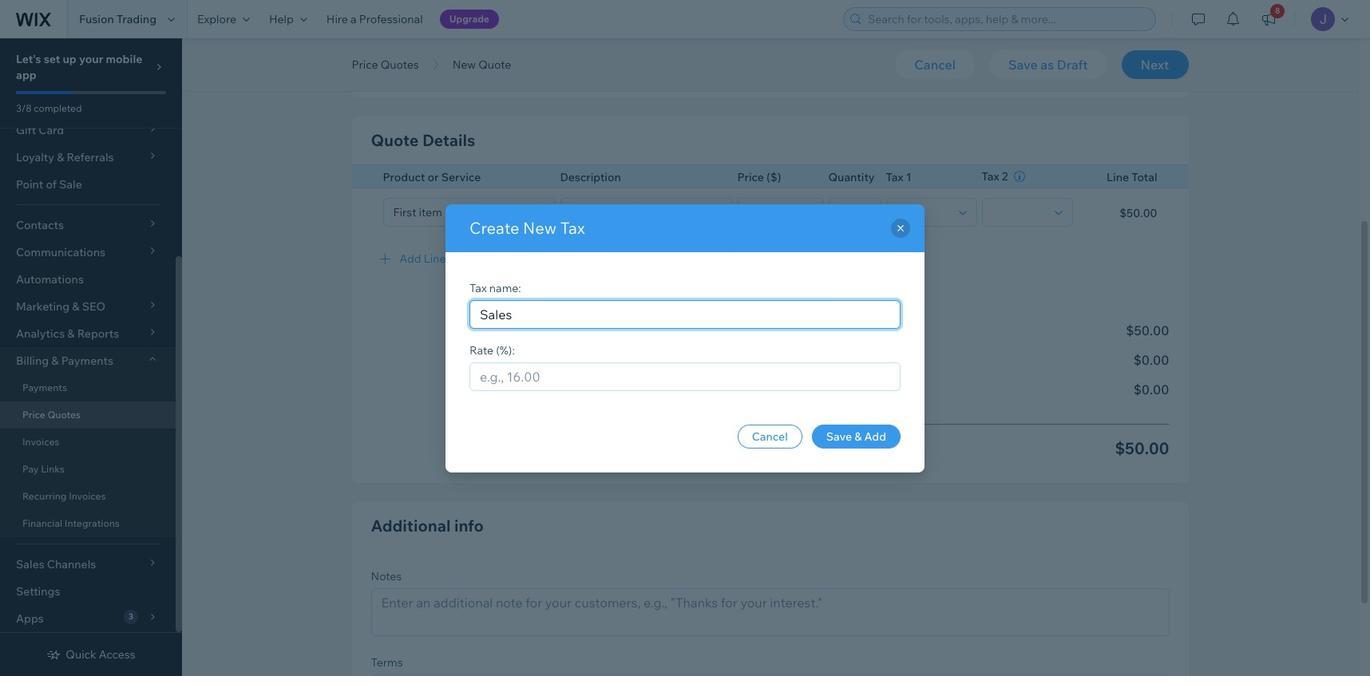 Task type: describe. For each thing, give the bounding box(es) containing it.
0 horizontal spatial terms
[[371, 655, 403, 670]]

cancel button for save as draft
[[895, 50, 975, 79]]

save as draft
[[1008, 57, 1088, 73]]

let's set up your mobile app
[[16, 52, 142, 82]]

hire a professional link
[[317, 0, 432, 38]]

cancel for save as draft
[[915, 57, 956, 73]]

quote
[[371, 130, 419, 150]]

Search for tools, apps, help & more... field
[[863, 8, 1151, 30]]

quotes for price quotes button
[[381, 57, 419, 72]]

integrations
[[65, 517, 120, 529]]

2 horizontal spatial price
[[737, 170, 764, 184]]

upgrade
[[449, 13, 489, 25]]

%
[[844, 352, 854, 368]]

of
[[46, 177, 57, 192]]

point of sale link
[[0, 171, 176, 198]]

line total
[[1107, 170, 1157, 184]]

2
[[1002, 169, 1008, 184]]

sidebar element
[[0, 0, 182, 676]]

2 $0.00 from the top
[[1134, 382, 1169, 398]]

save for save & add
[[826, 429, 852, 444]]

taxes
[[780, 382, 813, 398]]

point
[[16, 177, 43, 192]]

8
[[1275, 6, 1280, 16]]

recurring invoices link
[[0, 483, 176, 510]]

save & add button
[[812, 424, 901, 448]]

tax for tax name:
[[470, 281, 487, 295]]

save & add
[[826, 429, 886, 444]]

as
[[1041, 57, 1054, 73]]

invoices link
[[0, 429, 176, 456]]

tax 1
[[886, 170, 912, 184]]

automations
[[16, 272, 84, 287]]

set
[[44, 52, 60, 66]]

quick
[[66, 648, 96, 662]]

Tax name: field
[[475, 301, 895, 328]]

rate
[[470, 343, 494, 357]]

notes
[[371, 569, 402, 583]]

settings link
[[0, 578, 176, 605]]

add line item
[[400, 251, 472, 265]]

or
[[428, 170, 439, 184]]

sale
[[59, 177, 82, 192]]

1
[[906, 170, 912, 184]]

financial
[[22, 517, 62, 529]]

price quotes for price quotes button
[[352, 57, 419, 72]]

total price:
[[780, 438, 864, 458]]

price quotes button
[[344, 53, 427, 77]]

quick access button
[[47, 648, 135, 662]]

price quotes link
[[0, 402, 176, 429]]

tax for tax 1
[[886, 170, 904, 184]]

mobile
[[106, 52, 142, 66]]

price:
[[821, 438, 864, 458]]

Enter a description field
[[566, 198, 727, 226]]

next button
[[1121, 50, 1189, 79]]

Notes text field
[[372, 589, 1169, 635]]

financial integrations link
[[0, 510, 176, 537]]

access
[[99, 648, 135, 662]]

professional
[[359, 12, 423, 26]]

discount
[[780, 352, 833, 368]]

subtotal
[[780, 323, 831, 339]]

8 button
[[1251, 0, 1286, 38]]

links
[[41, 463, 65, 475]]

help button
[[259, 0, 317, 38]]

completed
[[34, 102, 82, 114]]

product or service
[[383, 170, 481, 184]]

service
[[441, 170, 481, 184]]

0 vertical spatial line
[[1107, 170, 1129, 184]]

additional info
[[371, 515, 484, 535]]

save as draft button
[[989, 50, 1107, 79]]

draft
[[1057, 57, 1088, 73]]

pay links link
[[0, 456, 176, 483]]

0 vertical spatial total
[[1132, 170, 1157, 184]]

0 vertical spatial terms
[[624, 30, 656, 45]]

let's
[[16, 52, 41, 66]]

rate (%):
[[470, 343, 515, 357]]

1 vertical spatial invoices
[[69, 490, 106, 502]]

payments link
[[0, 374, 176, 402]]

name:
[[489, 281, 521, 295]]

point of sale
[[16, 177, 82, 192]]



Task type: vqa. For each thing, say whether or not it's contained in the screenshot.
leftmost Line
yes



Task type: locate. For each thing, give the bounding box(es) containing it.
quotes inside sidebar element
[[47, 409, 81, 421]]

tax left 1
[[886, 170, 904, 184]]

($)
[[767, 170, 781, 184]]

your
[[79, 52, 103, 66]]

1 vertical spatial cancel button
[[738, 424, 802, 448]]

product
[[383, 170, 425, 184]]

financial integrations
[[22, 517, 120, 529]]

1 vertical spatial save
[[826, 429, 852, 444]]

tax right the new
[[560, 218, 585, 238]]

hire a professional
[[326, 12, 423, 26]]

tax left name:
[[470, 281, 487, 295]]

fusion
[[79, 12, 114, 26]]

pay links
[[22, 463, 65, 475]]

quotes inside button
[[381, 57, 419, 72]]

price
[[352, 57, 378, 72], [737, 170, 764, 184], [22, 409, 45, 421]]

1 horizontal spatial cancel button
[[895, 50, 975, 79]]

Enter item here field
[[388, 198, 532, 226]]

new
[[523, 218, 557, 238]]

1 vertical spatial &
[[855, 429, 862, 444]]

payment
[[575, 30, 622, 45]]

0 horizontal spatial add
[[400, 251, 421, 265]]

a
[[351, 12, 357, 26]]

1 horizontal spatial total
[[1132, 170, 1157, 184]]

1 vertical spatial line
[[424, 251, 446, 265]]

payments inside popup button
[[61, 354, 113, 368]]

1 vertical spatial add
[[864, 429, 886, 444]]

1 vertical spatial terms
[[371, 655, 403, 670]]

tax for tax 2
[[982, 169, 999, 184]]

price quotes inside sidebar element
[[22, 409, 81, 421]]

cancel button
[[895, 50, 975, 79], [738, 424, 802, 448]]

invoices up "pay links"
[[22, 436, 59, 448]]

price inside button
[[352, 57, 378, 72]]

quotes down expiry date
[[381, 57, 419, 72]]

& inside button
[[855, 429, 862, 444]]

additional
[[371, 515, 451, 535]]

1 $0.00 from the top
[[1134, 352, 1169, 368]]

quantity
[[828, 170, 875, 184]]

0 horizontal spatial cancel
[[752, 429, 788, 444]]

1 vertical spatial $0.00
[[1134, 382, 1169, 398]]

0 vertical spatial add
[[400, 251, 421, 265]]

quick access
[[66, 648, 135, 662]]

save inside save as draft "button"
[[1008, 57, 1038, 73]]

0 vertical spatial price
[[352, 57, 378, 72]]

0 vertical spatial $0.00
[[1134, 352, 1169, 368]]

0 vertical spatial cancel
[[915, 57, 956, 73]]

settings
[[16, 584, 60, 599]]

create
[[470, 218, 519, 238]]

quotes
[[381, 57, 419, 72], [47, 409, 81, 421]]

0 vertical spatial save
[[1008, 57, 1038, 73]]

1 horizontal spatial add
[[864, 429, 886, 444]]

None text field
[[834, 198, 876, 226]]

automations link
[[0, 266, 176, 293]]

expiry date
[[371, 30, 431, 45]]

payments down billing at bottom
[[22, 382, 67, 394]]

Rate (%): number field
[[475, 363, 895, 390]]

0 vertical spatial price quotes
[[352, 57, 419, 72]]

1 horizontal spatial price
[[352, 57, 378, 72]]

0 horizontal spatial quotes
[[47, 409, 81, 421]]

cancel for save & add
[[752, 429, 788, 444]]

next
[[1141, 57, 1169, 73]]

0 horizontal spatial invoices
[[22, 436, 59, 448]]

cancel button for save & add
[[738, 424, 802, 448]]

upgrade button
[[440, 10, 499, 29]]

payments
[[61, 354, 113, 368], [22, 382, 67, 394]]

tax 2
[[982, 169, 1008, 184]]

quotes for price quotes link
[[47, 409, 81, 421]]

& for save
[[855, 429, 862, 444]]

price ($)
[[737, 170, 781, 184]]

1 vertical spatial $50.00
[[1126, 323, 1169, 339]]

invoices down pay links link
[[69, 490, 106, 502]]

add inside button
[[400, 251, 421, 265]]

0 vertical spatial cancel button
[[895, 50, 975, 79]]

price quotes down payments link
[[22, 409, 81, 421]]

add inside button
[[864, 429, 886, 444]]

save for save as draft
[[1008, 57, 1038, 73]]

save
[[1008, 57, 1038, 73], [826, 429, 852, 444]]

expiry
[[371, 30, 403, 45]]

0 horizontal spatial price quotes
[[22, 409, 81, 421]]

tax name:
[[470, 281, 521, 295]]

0 vertical spatial $50.00
[[1120, 206, 1157, 220]]

$50.00 for subtotal
[[1126, 323, 1169, 339]]

price quotes for price quotes link
[[22, 409, 81, 421]]

price inside sidebar element
[[22, 409, 45, 421]]

1 vertical spatial quotes
[[47, 409, 81, 421]]

(%):
[[496, 343, 515, 357]]

details
[[422, 130, 475, 150]]

explore
[[197, 12, 236, 26]]

billing & payments button
[[0, 347, 176, 374]]

3/8
[[16, 102, 32, 114]]

None field
[[892, 198, 954, 226], [987, 198, 1050, 226], [892, 198, 954, 226], [987, 198, 1050, 226]]

add
[[400, 251, 421, 265], [864, 429, 886, 444]]

2 vertical spatial price
[[22, 409, 45, 421]]

terms
[[624, 30, 656, 45], [371, 655, 403, 670]]

line
[[1107, 170, 1129, 184], [424, 251, 446, 265]]

1 vertical spatial price quotes
[[22, 409, 81, 421]]

1 vertical spatial price
[[737, 170, 764, 184]]

description
[[560, 170, 621, 184]]

price quotes inside button
[[352, 57, 419, 72]]

save inside save & add button
[[826, 429, 852, 444]]

add left item at the top of page
[[400, 251, 421, 265]]

$0.00
[[1134, 352, 1169, 368], [1134, 382, 1169, 398]]

recurring invoices
[[22, 490, 106, 502]]

1 vertical spatial cancel
[[752, 429, 788, 444]]

$50.00
[[1120, 206, 1157, 220], [1126, 323, 1169, 339], [1115, 438, 1169, 458]]

&
[[51, 354, 59, 368], [855, 429, 862, 444]]

$50.00 for total price:
[[1115, 438, 1169, 458]]

price down billing at bottom
[[22, 409, 45, 421]]

hire
[[326, 12, 348, 26]]

0 vertical spatial invoices
[[22, 436, 59, 448]]

info
[[454, 515, 484, 535]]

tax
[[982, 169, 999, 184], [886, 170, 904, 184], [560, 218, 585, 238], [470, 281, 487, 295]]

recurring
[[22, 490, 67, 502]]

price for price quotes link
[[22, 409, 45, 421]]

line inside button
[[424, 251, 446, 265]]

0 vertical spatial quotes
[[381, 57, 419, 72]]

price for price quotes button
[[352, 57, 378, 72]]

1 vertical spatial total
[[780, 438, 817, 458]]

None number field
[[854, 347, 884, 374]]

1 horizontal spatial terms
[[624, 30, 656, 45]]

0 horizontal spatial &
[[51, 354, 59, 368]]

1 horizontal spatial &
[[855, 429, 862, 444]]

3/8 completed
[[16, 102, 82, 114]]

0 horizontal spatial save
[[826, 429, 852, 444]]

quotes down payments link
[[47, 409, 81, 421]]

1 vertical spatial payments
[[22, 382, 67, 394]]

Expiry Date field
[[396, 50, 551, 77]]

fusion trading
[[79, 12, 157, 26]]

payments up payments link
[[61, 354, 113, 368]]

0 horizontal spatial price
[[22, 409, 45, 421]]

billing
[[16, 354, 49, 368]]

billing & payments
[[16, 354, 113, 368]]

price down expiry
[[352, 57, 378, 72]]

1 horizontal spatial line
[[1107, 170, 1129, 184]]

total
[[1132, 170, 1157, 184], [780, 438, 817, 458]]

payment terms
[[575, 30, 656, 45]]

0 horizontal spatial cancel button
[[738, 424, 802, 448]]

up
[[63, 52, 77, 66]]

0 horizontal spatial total
[[780, 438, 817, 458]]

1 horizontal spatial invoices
[[69, 490, 106, 502]]

price quotes down expiry
[[352, 57, 419, 72]]

& for billing
[[51, 354, 59, 368]]

price quotes
[[352, 57, 419, 72], [22, 409, 81, 421]]

invoices inside 'link'
[[22, 436, 59, 448]]

price left ($)
[[737, 170, 764, 184]]

add right price:
[[864, 429, 886, 444]]

0 vertical spatial payments
[[61, 354, 113, 368]]

0 vertical spatial &
[[51, 354, 59, 368]]

tax left 2
[[982, 169, 999, 184]]

None text field
[[743, 198, 818, 226]]

help
[[269, 12, 294, 26]]

app
[[16, 68, 37, 82]]

1 horizontal spatial quotes
[[381, 57, 419, 72]]

1 horizontal spatial save
[[1008, 57, 1038, 73]]

1 horizontal spatial price quotes
[[352, 57, 419, 72]]

create new tax
[[470, 218, 585, 238]]

date
[[406, 30, 431, 45]]

pay
[[22, 463, 39, 475]]

& inside popup button
[[51, 354, 59, 368]]

item
[[449, 251, 472, 265]]

2 vertical spatial $50.00
[[1115, 438, 1169, 458]]

trading
[[117, 12, 157, 26]]

1 horizontal spatial cancel
[[915, 57, 956, 73]]

add line item button
[[352, 239, 1189, 277]]

0 horizontal spatial line
[[424, 251, 446, 265]]



